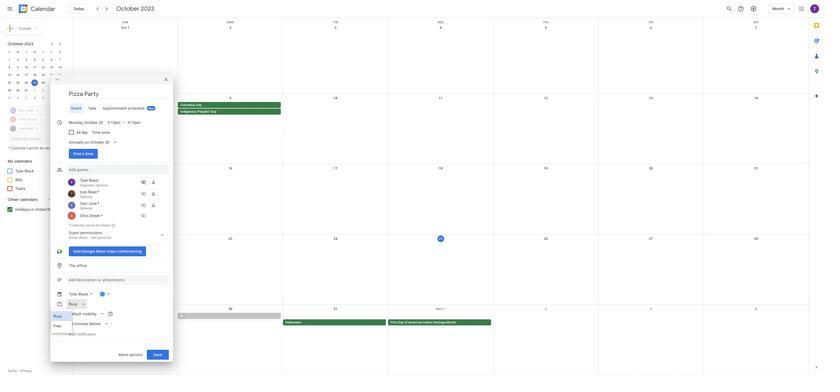 Task type: locate. For each thing, give the bounding box(es) containing it.
add other calendars image
[[48, 197, 53, 202]]

19 element
[[40, 72, 46, 79]]

2 vertical spatial 6
[[17, 97, 19, 100]]

option
[[51, 312, 72, 321], [51, 321, 72, 331]]

heritage
[[433, 321, 446, 325]]

today
[[73, 6, 84, 11]]

s right f
[[59, 51, 61, 54]]

1 vertical spatial 20
[[649, 167, 653, 171]]

5 for oct 1
[[545, 26, 547, 30]]

office
[[77, 264, 87, 268]]

black inside tyler black organizer, optional
[[89, 178, 98, 183]]

optional down ceci
[[80, 207, 92, 211]]

30
[[16, 89, 19, 92], [229, 308, 232, 311]]

month inside popup button
[[773, 6, 784, 11]]

7 inside grid
[[755, 26, 757, 30]]

5 down 29 element
[[9, 97, 10, 100]]

0 vertical spatial 12
[[42, 66, 45, 69]]

optional down ican
[[80, 195, 92, 199]]

month right settings menu icon
[[773, 6, 784, 11]]

2 horizontal spatial 8
[[124, 96, 126, 100]]

0 vertical spatial 16
[[16, 74, 19, 77]]

10 inside "10" element
[[25, 66, 28, 69]]

2 vertical spatial 4
[[755, 308, 757, 311]]

guest
[[69, 231, 79, 235]]

2 t from the left
[[42, 51, 44, 54]]

3 inside row group
[[26, 58, 27, 61]]

1 vertical spatial optional
[[80, 195, 92, 199]]

1 vertical spatial 7
[[59, 58, 61, 61]]

28
[[58, 81, 62, 84], [754, 237, 758, 241]]

read
[[88, 190, 97, 194]]

18 element
[[31, 72, 38, 79]]

27
[[50, 81, 53, 84], [649, 237, 653, 241]]

1 vertical spatial 27
[[649, 237, 653, 241]]

shown down search for people text field
[[45, 146, 56, 150]]

5 up 12 element
[[42, 58, 44, 61]]

1 vertical spatial 23
[[229, 237, 232, 241]]

optional for read
[[80, 195, 92, 199]]

black down my calendars dropdown button
[[25, 169, 34, 174]]

optional up read
[[95, 184, 108, 188]]

0 horizontal spatial black
[[25, 169, 34, 174]]

s
[[9, 51, 10, 54], [59, 51, 61, 54]]

0 horizontal spatial 5
[[9, 97, 10, 100]]

t
[[25, 51, 27, 54], [42, 51, 44, 54]]

calendars up in
[[20, 197, 38, 202]]

6 down fri on the top right of the page
[[650, 26, 652, 30]]

1 horizontal spatial 6
[[51, 58, 52, 61]]

17 element
[[23, 72, 30, 79]]

0 vertical spatial 3
[[335, 26, 337, 30]]

tyler down description
[[69, 292, 78, 297]]

0 vertical spatial –
[[123, 121, 126, 125]]

30 inside row group
[[16, 89, 19, 92]]

1 vertical spatial 5
[[42, 58, 44, 61]]

0 vertical spatial 31
[[25, 89, 28, 92]]

0 horizontal spatial shown
[[45, 146, 56, 150]]

0 horizontal spatial 23
[[16, 81, 19, 84]]

add left notification
[[69, 332, 76, 337]]

9
[[17, 66, 19, 69], [230, 96, 231, 100], [42, 97, 44, 100]]

– right the 'start time' text box
[[123, 121, 126, 125]]

29
[[8, 89, 11, 92]]

0 horizontal spatial calendar
[[11, 146, 26, 150]]

1 horizontal spatial 14
[[754, 96, 758, 100]]

november 2 element
[[40, 87, 46, 94]]

1 vertical spatial 14
[[754, 96, 758, 100]]

1 vertical spatial black
[[89, 178, 98, 183]]

8 up the 15 element
[[9, 66, 10, 69]]

1 vertical spatial day
[[211, 110, 216, 114]]

tyler black inside my calendars list
[[15, 169, 34, 174]]

add description or attachments
[[69, 278, 125, 283]]

indigenous peoples' day button
[[178, 109, 281, 115]]

0 horizontal spatial 10
[[25, 66, 28, 69]]

1 t from the left
[[25, 51, 27, 54]]

9 inside row
[[42, 97, 44, 100]]

1 horizontal spatial 8
[[34, 97, 35, 100]]

0 horizontal spatial s
[[9, 51, 10, 54]]

black down description
[[79, 292, 88, 297]]

21 element
[[57, 72, 63, 79]]

0 vertical spatial 30
[[16, 89, 19, 92]]

1 horizontal spatial 15
[[123, 167, 127, 171]]

november 5 element
[[6, 95, 13, 102]]

row group
[[5, 56, 64, 102]]

tasks
[[15, 187, 25, 191]]

terms link
[[8, 370, 17, 373]]

23
[[16, 81, 19, 84], [229, 237, 232, 241]]

t left w
[[25, 51, 27, 54]]

1 horizontal spatial 16
[[229, 167, 232, 171]]

0 vertical spatial 23
[[16, 81, 19, 84]]

4 for oct 1
[[440, 26, 442, 30]]

row containing 22
[[5, 79, 64, 87]]

a
[[82, 152, 84, 156]]

0 vertical spatial * calendar cannot be shown
[[8, 146, 56, 150]]

black up the 'organizer,'
[[89, 178, 98, 183]]

8 inside row
[[34, 97, 35, 100]]

tyler up bills
[[15, 169, 24, 174]]

24 element
[[23, 80, 30, 86]]

row containing 23
[[73, 235, 809, 305]]

day
[[196, 103, 202, 107], [211, 110, 216, 114], [398, 321, 404, 325]]

1 up the 15 element
[[9, 58, 10, 61]]

– right terms link
[[18, 370, 20, 373]]

–
[[123, 121, 126, 125], [18, 370, 20, 373]]

the office button
[[67, 261, 169, 271]]

calendars right my
[[14, 159, 32, 164]]

ican read, optional tree item
[[67, 189, 169, 200]]

31 down 24 element
[[25, 89, 28, 92]]

1 horizontal spatial 12
[[544, 96, 548, 100]]

1 vertical spatial 28
[[754, 237, 758, 241]]

1 horizontal spatial 26
[[544, 237, 548, 241]]

29 element
[[6, 87, 13, 94]]

october up m
[[8, 41, 23, 46]]

indian
[[423, 321, 432, 325]]

2 horizontal spatial 5
[[545, 26, 547, 30]]

11
[[33, 66, 36, 69], [439, 96, 443, 100]]

oct
[[121, 26, 127, 30]]

1 horizontal spatial 30
[[229, 308, 232, 311]]

sat
[[754, 21, 759, 24]]

13
[[50, 66, 53, 69], [649, 96, 653, 100]]

1 horizontal spatial –
[[123, 121, 126, 125]]

30 for nov 1
[[229, 308, 232, 311]]

0 vertical spatial black
[[25, 169, 34, 174]]

0 horizontal spatial 26
[[42, 81, 45, 84]]

* calendar cannot be shown down search for people text field
[[8, 146, 56, 150]]

7 up 14 element
[[59, 58, 61, 61]]

tyler inside tyler black organizer, optional
[[80, 178, 88, 183]]

1 horizontal spatial s
[[59, 51, 61, 54]]

calendar up my calendars
[[11, 146, 26, 150]]

* right street
[[101, 214, 102, 218]]

25
[[33, 81, 36, 84], [439, 237, 443, 241]]

nov 1
[[436, 308, 445, 311]]

13 for sun
[[649, 96, 653, 100]]

0 horizontal spatial day
[[196, 103, 202, 107]]

tyler black organizer, optional
[[80, 178, 108, 188]]

november 10 element
[[48, 95, 55, 102]]

3
[[335, 26, 337, 30], [26, 58, 27, 61], [650, 308, 652, 311]]

1 vertical spatial 4
[[34, 58, 35, 61]]

1 horizontal spatial day
[[211, 110, 216, 114]]

row group containing 1
[[5, 56, 64, 102]]

12 inside october 2023 grid
[[42, 66, 45, 69]]

14 inside row group
[[58, 66, 62, 69]]

2 vertical spatial day
[[398, 321, 404, 325]]

0 horizontal spatial 17
[[25, 74, 28, 77]]

2 horizontal spatial 3
[[650, 308, 652, 311]]

cell
[[73, 102, 178, 115], [178, 102, 283, 115], [283, 102, 388, 115], [388, 102, 493, 115], [493, 102, 599, 115], [599, 102, 704, 115], [704, 102, 809, 115], [73, 313, 178, 327], [493, 313, 599, 327], [599, 313, 704, 327], [704, 313, 809, 327]]

* right read
[[98, 190, 99, 194]]

be down search for people text field
[[40, 146, 44, 150]]

others
[[78, 236, 88, 240]]

add down the
[[69, 278, 76, 283]]

* inside * calendar cannot be shown search box
[[8, 146, 10, 150]]

7
[[755, 26, 757, 30], [59, 58, 61, 61], [26, 97, 27, 100]]

new element
[[147, 106, 156, 111]]

Search for people text field
[[11, 134, 59, 144]]

Guests text field
[[69, 165, 167, 175]]

ceci june, optional tree item
[[67, 200, 169, 212]]

11 inside october 2023 grid
[[33, 66, 36, 69]]

5 for 1
[[42, 58, 44, 61]]

* calendar cannot be shown up "permissions"
[[69, 224, 110, 228]]

day right the peoples'
[[211, 110, 216, 114]]

1 horizontal spatial 31
[[334, 308, 338, 311]]

0 vertical spatial 21
[[58, 74, 62, 77]]

1 horizontal spatial black
[[79, 292, 88, 297]]

1 horizontal spatial 3
[[335, 26, 337, 30]]

tyler black up bills
[[15, 169, 34, 174]]

optional inside ceci june * optional
[[80, 207, 92, 211]]

1 add from the top
[[69, 278, 76, 283]]

2 add from the top
[[69, 332, 76, 337]]

2 vertical spatial optional
[[80, 207, 92, 211]]

15
[[8, 74, 11, 77], [123, 167, 127, 171]]

7 for 1
[[59, 58, 61, 61]]

2 option from the top
[[51, 321, 72, 331]]

day for columbus
[[196, 103, 202, 107]]

* inside ceci june * optional
[[98, 202, 99, 206]]

6 inside grid
[[650, 26, 652, 30]]

16 element
[[15, 72, 21, 79]]

2 horizontal spatial 6
[[650, 26, 652, 30]]

6 down f
[[51, 58, 52, 61]]

6 down 30 element
[[17, 97, 19, 100]]

my calendars
[[8, 159, 32, 164]]

9 for sun
[[230, 96, 231, 100]]

None field
[[67, 138, 121, 147], [67, 300, 89, 309], [67, 309, 109, 319], [67, 319, 113, 329], [67, 138, 121, 147], [67, 300, 89, 309], [67, 309, 109, 319], [67, 319, 113, 329]]

8 down november 1 element
[[34, 97, 35, 100]]

2023
[[141, 5, 154, 13], [24, 41, 33, 46]]

7 down 31 element
[[26, 97, 27, 100]]

20 inside row group
[[50, 74, 53, 77]]

be up "permissions"
[[96, 224, 100, 228]]

12 element
[[40, 64, 46, 71]]

1 vertical spatial 31
[[334, 308, 338, 311]]

31 inside row group
[[25, 89, 28, 92]]

s left m
[[9, 51, 10, 54]]

1 vertical spatial tyler
[[80, 178, 88, 183]]

15 up 22
[[8, 74, 11, 77]]

31 up halloween button
[[334, 308, 338, 311]]

27 inside row group
[[50, 81, 53, 84]]

1 vertical spatial 17
[[334, 167, 338, 171]]

17 inside row group
[[25, 74, 28, 77]]

calendar inside * calendar cannot be shown search box
[[11, 146, 26, 150]]

2
[[230, 26, 231, 30], [17, 58, 19, 61], [42, 89, 44, 92], [545, 308, 547, 311]]

1 vertical spatial 2023
[[24, 41, 33, 46]]

0 horizontal spatial tab list
[[55, 104, 169, 113]]

add inside button
[[69, 332, 76, 337]]

1 vertical spatial 25
[[439, 237, 443, 241]]

* up my
[[8, 146, 10, 150]]

2 horizontal spatial 9
[[230, 96, 231, 100]]

20 inside grid
[[649, 167, 653, 171]]

united
[[35, 208, 46, 212]]

october up sun
[[116, 5, 139, 13]]

0 horizontal spatial 31
[[25, 89, 28, 92]]

1 vertical spatial month
[[447, 321, 456, 325]]

tab list
[[809, 18, 824, 360], [55, 104, 169, 113]]

in
[[31, 208, 34, 212]]

optional inside tyler black organizer, optional
[[95, 184, 108, 188]]

0 horizontal spatial 18
[[33, 74, 36, 77]]

0 vertical spatial 14
[[58, 66, 62, 69]]

31
[[25, 89, 28, 92], [334, 308, 338, 311]]

row containing 30
[[73, 305, 809, 376]]

4 for 1
[[34, 58, 35, 61]]

tyler black down description
[[69, 292, 88, 297]]

9 up columbus day button in the left top of the page
[[230, 96, 231, 100]]

row
[[73, 18, 809, 24], [73, 23, 809, 94], [5, 48, 64, 56], [5, 56, 64, 64], [5, 64, 64, 71], [5, 71, 64, 79], [5, 79, 64, 87], [5, 87, 64, 94], [73, 94, 809, 164], [5, 94, 64, 102], [73, 164, 809, 235], [73, 235, 809, 305], [73, 305, 809, 376]]

0 vertical spatial 25
[[33, 81, 36, 84]]

fri
[[649, 21, 653, 24]]

first day of american indian heritage month button
[[388, 320, 491, 326]]

calendars for my calendars
[[14, 159, 32, 164]]

2 horizontal spatial calendar
[[71, 224, 84, 228]]

13 inside row group
[[50, 66, 53, 69]]

* inside ican read * optional
[[98, 190, 99, 194]]

tyler black, organizer, optional tree item
[[67, 177, 169, 189]]

holidays
[[15, 208, 30, 212]]

calendar up create
[[31, 5, 55, 13]]

add for add description or attachments
[[69, 278, 76, 283]]

1 right nov at right
[[443, 308, 445, 311]]

day left of
[[398, 321, 404, 325]]

day
[[82, 130, 88, 135]]

october 2023 up m
[[8, 41, 33, 46]]

calendar heading
[[30, 5, 55, 13]]

black
[[25, 169, 34, 174], [89, 178, 98, 183], [79, 292, 88, 297]]

month right heritage
[[447, 321, 456, 325]]

23 inside 'element'
[[16, 81, 19, 84]]

1 horizontal spatial 23
[[229, 237, 232, 241]]

7 down sat
[[755, 26, 757, 30]]

october 2023 grid
[[5, 48, 64, 102]]

0 horizontal spatial 21
[[58, 74, 62, 77]]

to element
[[123, 121, 126, 125]]

peoples'
[[198, 110, 210, 114]]

6
[[650, 26, 652, 30], [51, 58, 52, 61], [17, 97, 19, 100]]

day up the peoples'
[[196, 103, 202, 107]]

Start time text field
[[108, 119, 121, 126]]

21
[[58, 74, 62, 77], [754, 167, 758, 171]]

0 horizontal spatial be
[[40, 146, 44, 150]]

* right june on the left of page
[[98, 202, 99, 206]]

4 inside row group
[[34, 58, 35, 61]]

terms
[[8, 370, 17, 373]]

1 vertical spatial be
[[96, 224, 100, 228]]

calendar up guest
[[71, 224, 84, 228]]

find a time button
[[69, 147, 98, 161]]

17
[[25, 74, 28, 77], [334, 167, 338, 171]]

shown inside search box
[[45, 146, 56, 150]]

1 horizontal spatial 4
[[440, 26, 442, 30]]

1 vertical spatial 24
[[334, 237, 338, 241]]

shown up guest
[[100, 224, 110, 228]]

october 2023 up sun
[[116, 5, 154, 13]]

0 vertical spatial 20
[[50, 74, 53, 77]]

first
[[391, 321, 397, 325]]

16 inside row group
[[16, 74, 19, 77]]

10 element
[[23, 64, 30, 71]]

* for ican read * optional
[[98, 190, 99, 194]]

appointment schedule
[[103, 106, 145, 111]]

8 up appointment schedule
[[124, 96, 126, 100]]

calendar
[[31, 5, 55, 13], [11, 146, 26, 150], [71, 224, 84, 228]]

20
[[50, 74, 53, 77], [649, 167, 653, 171]]

0 horizontal spatial 19
[[42, 74, 45, 77]]

new
[[148, 107, 154, 110]]

12 for sun
[[544, 96, 548, 100]]

0 vertical spatial 18
[[33, 74, 36, 77]]

first day of american indian heritage month
[[391, 321, 456, 325]]

30 for 1
[[16, 89, 19, 92]]

grid
[[72, 18, 809, 376]]

1 vertical spatial 30
[[229, 308, 232, 311]]

1 vertical spatial 11
[[439, 96, 443, 100]]

1 option from the top
[[51, 312, 72, 321]]

0 vertical spatial calendars
[[14, 159, 32, 164]]

0 horizontal spatial 11
[[33, 66, 36, 69]]

all
[[76, 130, 81, 135]]

november 6 element
[[15, 95, 21, 102]]

31 for nov 1
[[334, 308, 338, 311]]

m
[[17, 51, 19, 54]]

availability list box
[[51, 309, 72, 334]]

october
[[116, 5, 139, 13], [8, 41, 23, 46]]

10 for sun
[[334, 96, 338, 100]]

1 vertical spatial 3
[[26, 58, 27, 61]]

0 horizontal spatial 12
[[42, 66, 45, 69]]

1 horizontal spatial calendar
[[31, 5, 55, 13]]

5 down thu
[[545, 26, 547, 30]]

tyler black
[[15, 169, 34, 174], [69, 292, 88, 297]]

8
[[9, 66, 10, 69], [124, 96, 126, 100], [34, 97, 35, 100]]

1 horizontal spatial 27
[[649, 237, 653, 241]]

0 vertical spatial 4
[[440, 26, 442, 30]]

tyler up the 'organizer,'
[[80, 178, 88, 183]]

main drawer image
[[7, 5, 13, 12]]

1 horizontal spatial 11
[[439, 96, 443, 100]]

optional inside ican read * optional
[[80, 195, 92, 199]]

15 up tyler black, organizer, optional tree item
[[123, 167, 127, 171]]

my calendars button
[[1, 157, 68, 166]]

1 horizontal spatial 20
[[649, 167, 653, 171]]

0 vertical spatial day
[[196, 103, 202, 107]]

permissions
[[80, 231, 102, 235]]

cannot down search for people text field
[[27, 146, 39, 150]]

14 for october 2023
[[58, 66, 62, 69]]

create
[[19, 26, 31, 31]]

0 vertical spatial be
[[40, 146, 44, 150]]

cannot up "permissions"
[[85, 224, 95, 228]]

1 horizontal spatial october
[[116, 5, 139, 13]]

* inside chris street tree item
[[101, 214, 102, 218]]

1 vertical spatial 19
[[544, 167, 548, 171]]

1 vertical spatial tyler black
[[69, 292, 88, 297]]

* calendar cannot be shown
[[8, 146, 56, 150], [69, 224, 110, 228]]

ceci june * optional
[[80, 202, 99, 211]]

0 horizontal spatial month
[[447, 321, 456, 325]]

18 inside 'element'
[[33, 74, 36, 77]]

0 horizontal spatial t
[[25, 51, 27, 54]]

* for ceci june * optional
[[98, 202, 99, 206]]

9 up 16 element
[[17, 66, 19, 69]]

day inside button
[[398, 321, 404, 325]]

14
[[58, 66, 62, 69], [754, 96, 758, 100]]

t left f
[[42, 51, 44, 54]]

9 down november 2 element at the left top of page
[[42, 97, 44, 100]]

* Calendar cannot be shown search field
[[0, 103, 68, 150]]

8 for sun
[[124, 96, 126, 100]]



Task type: describe. For each thing, give the bounding box(es) containing it.
24 inside row group
[[25, 81, 28, 84]]

optional for june
[[80, 207, 92, 211]]

terms – privacy
[[8, 370, 31, 373]]

cell containing columbus day
[[178, 102, 283, 115]]

chris street tree item
[[67, 212, 169, 220]]

show schedule of ceci june image
[[139, 201, 148, 210]]

25, today element
[[31, 80, 38, 86]]

3 for oct 1
[[335, 26, 337, 30]]

my
[[8, 159, 13, 164]]

wed
[[438, 21, 444, 24]]

street
[[90, 214, 100, 218]]

columbus
[[180, 103, 195, 107]]

8 for october 2023
[[9, 66, 10, 69]]

see guest list
[[91, 236, 112, 240]]

1 horizontal spatial tyler
[[69, 292, 78, 297]]

zone
[[102, 130, 110, 135]]

cannot inside search box
[[27, 146, 39, 150]]

6 for oct 1
[[650, 26, 652, 30]]

14 element
[[57, 64, 63, 71]]

2 inside november 2 element
[[42, 89, 44, 92]]

invite
[[69, 236, 77, 240]]

or
[[98, 278, 101, 283]]

november 8 element
[[31, 95, 38, 102]]

31 for 1
[[25, 89, 28, 92]]

event button
[[69, 104, 84, 113]]

Start date text field
[[69, 119, 103, 126]]

2 vertical spatial black
[[79, 292, 88, 297]]

28 inside '28' element
[[58, 81, 62, 84]]

tue
[[333, 21, 338, 24]]

9 for october 2023
[[17, 66, 19, 69]]

find
[[73, 152, 81, 156]]

other calendars
[[8, 197, 38, 202]]

calendar element
[[18, 3, 55, 15]]

halloween
[[286, 321, 301, 325]]

25 cell
[[31, 79, 39, 87]]

optional for black
[[95, 184, 108, 188]]

all day
[[76, 130, 88, 135]]

june
[[88, 202, 97, 206]]

5 inside november 5 element
[[9, 97, 10, 100]]

description
[[77, 278, 97, 283]]

21 inside row group
[[58, 74, 62, 77]]

row containing sun
[[73, 18, 809, 24]]

2 horizontal spatial 4
[[755, 308, 757, 311]]

row containing 29
[[5, 87, 64, 94]]

1 horizontal spatial 19
[[544, 167, 548, 171]]

0 horizontal spatial –
[[18, 370, 20, 373]]

* for chris street *
[[101, 214, 102, 218]]

2 vertical spatial 3
[[650, 308, 652, 311]]

calendars for other calendars
[[20, 197, 38, 202]]

28 element
[[57, 80, 63, 86]]

3 for 1
[[26, 58, 27, 61]]

states
[[47, 208, 58, 212]]

1 vertical spatial 18
[[439, 167, 443, 171]]

26 inside row group
[[42, 81, 45, 84]]

ican read * optional
[[80, 190, 99, 199]]

november 7 element
[[23, 95, 30, 102]]

10 for october 2023
[[25, 66, 28, 69]]

tyler inside my calendars list
[[15, 169, 24, 174]]

0 horizontal spatial 2023
[[24, 41, 33, 46]]

other
[[8, 197, 19, 202]]

american
[[408, 321, 422, 325]]

sun
[[122, 21, 128, 24]]

add notification button
[[67, 328, 98, 341]]

privacy
[[21, 370, 31, 373]]

the
[[69, 264, 76, 268]]

privacy link
[[21, 370, 31, 373]]

black inside my calendars list
[[25, 169, 34, 174]]

22 element
[[6, 80, 13, 86]]

attachments
[[102, 278, 125, 283]]

23 element
[[15, 80, 21, 86]]

see
[[91, 236, 97, 240]]

13 element
[[48, 64, 55, 71]]

holidays in united states
[[15, 208, 58, 212]]

bills
[[15, 178, 23, 182]]

15 inside row group
[[8, 74, 11, 77]]

time zone button
[[90, 128, 112, 138]]

appointment
[[103, 106, 127, 111]]

settings menu image
[[750, 5, 757, 12]]

1 right oct
[[127, 26, 129, 30]]

1 horizontal spatial 24
[[334, 237, 338, 241]]

22
[[8, 81, 11, 84]]

1 vertical spatial 16
[[229, 167, 232, 171]]

show schedule of chris street image
[[139, 212, 148, 220]]

Add title text field
[[69, 90, 169, 98]]

oct 1
[[121, 26, 129, 30]]

13 for october 2023
[[50, 66, 53, 69]]

17 inside grid
[[334, 167, 338, 171]]

add for add notification
[[69, 332, 76, 337]]

november 3 element
[[48, 87, 55, 94]]

11 for sun
[[439, 96, 443, 100]]

the office
[[69, 264, 87, 268]]

1 horizontal spatial 21
[[754, 167, 758, 171]]

0 horizontal spatial 7
[[26, 97, 27, 100]]

indigenous
[[180, 110, 197, 114]]

11 for october 2023
[[33, 66, 36, 69]]

10 inside november 10 element
[[50, 97, 53, 100]]

invite others
[[69, 236, 88, 240]]

* calendar cannot be shown inside * calendar cannot be shown search box
[[8, 146, 56, 150]]

time
[[92, 130, 101, 135]]

november 1 element
[[31, 87, 38, 94]]

1 horizontal spatial tyler black
[[69, 292, 88, 297]]

12 for october 2023
[[42, 66, 45, 69]]

row containing s
[[5, 48, 64, 56]]

f
[[51, 51, 52, 54]]

row containing 5
[[5, 94, 64, 102]]

be inside search box
[[40, 146, 44, 150]]

show schedule of ican read image
[[139, 190, 148, 198]]

14 for sun
[[754, 96, 758, 100]]

schedule
[[128, 106, 145, 111]]

20 element
[[48, 72, 55, 79]]

columbus day indigenous peoples' day
[[180, 103, 216, 114]]

november 9 element
[[40, 95, 46, 102]]

mon
[[227, 21, 234, 24]]

row containing 1
[[5, 56, 64, 64]]

guest
[[98, 236, 106, 240]]

halloween button
[[283, 320, 386, 326]]

7 for oct 1
[[755, 26, 757, 30]]

2 vertical spatial calendar
[[71, 224, 84, 228]]

calendar inside the "calendar" element
[[31, 5, 55, 13]]

1 down 25, today element
[[34, 89, 35, 92]]

task
[[88, 106, 96, 111]]

nov
[[436, 308, 442, 311]]

month button
[[769, 2, 794, 15]]

6 for 1
[[51, 58, 52, 61]]

thu
[[543, 21, 549, 24]]

create button
[[2, 22, 43, 35]]

notification
[[77, 332, 96, 337]]

25 inside cell
[[33, 81, 36, 84]]

26 element
[[40, 80, 46, 86]]

30 element
[[15, 87, 21, 94]]

1 horizontal spatial cannot
[[85, 224, 95, 228]]

1 vertical spatial shown
[[100, 224, 110, 228]]

23 inside grid
[[229, 237, 232, 241]]

find a time
[[73, 152, 93, 156]]

row containing oct 1
[[73, 23, 809, 94]]

27 element
[[48, 80, 55, 86]]

15 element
[[6, 72, 13, 79]]

0 vertical spatial october 2023
[[116, 5, 154, 13]]

0 horizontal spatial october
[[8, 41, 23, 46]]

End time text field
[[128, 119, 141, 126]]

* up guest
[[69, 224, 70, 228]]

guest permissions
[[69, 231, 102, 235]]

other calendars button
[[1, 195, 68, 204]]

time zone
[[92, 130, 110, 135]]

2 s from the left
[[59, 51, 61, 54]]

chris street *
[[80, 214, 102, 218]]

1 vertical spatial 26
[[544, 237, 548, 241]]

19 inside row group
[[42, 74, 45, 77]]

w
[[34, 51, 36, 54]]

1 vertical spatial october 2023
[[8, 41, 33, 46]]

of
[[404, 321, 408, 325]]

1 s from the left
[[9, 51, 10, 54]]

time
[[85, 152, 93, 156]]

list
[[107, 236, 112, 240]]

1 horizontal spatial * calendar cannot be shown
[[69, 224, 110, 228]]

1 horizontal spatial 2023
[[141, 5, 154, 13]]

today button
[[70, 2, 88, 15]]

month inside button
[[447, 321, 456, 325]]

add notification
[[69, 332, 96, 337]]

ican
[[80, 190, 87, 194]]

day for first
[[398, 321, 404, 325]]

tab list containing event
[[55, 104, 169, 113]]

grid containing oct 1
[[72, 18, 809, 376]]

1 vertical spatial 15
[[123, 167, 127, 171]]

31 element
[[23, 87, 30, 94]]

guests invited to this event. tree
[[67, 177, 169, 220]]

11 element
[[31, 64, 38, 71]]

ceci
[[80, 202, 87, 206]]

event
[[71, 106, 81, 111]]

columbus day button
[[178, 102, 281, 108]]

1 horizontal spatial tab list
[[809, 18, 824, 360]]

my calendars list
[[1, 167, 68, 193]]

chris
[[80, 214, 89, 218]]



Task type: vqa. For each thing, say whether or not it's contained in the screenshot.


